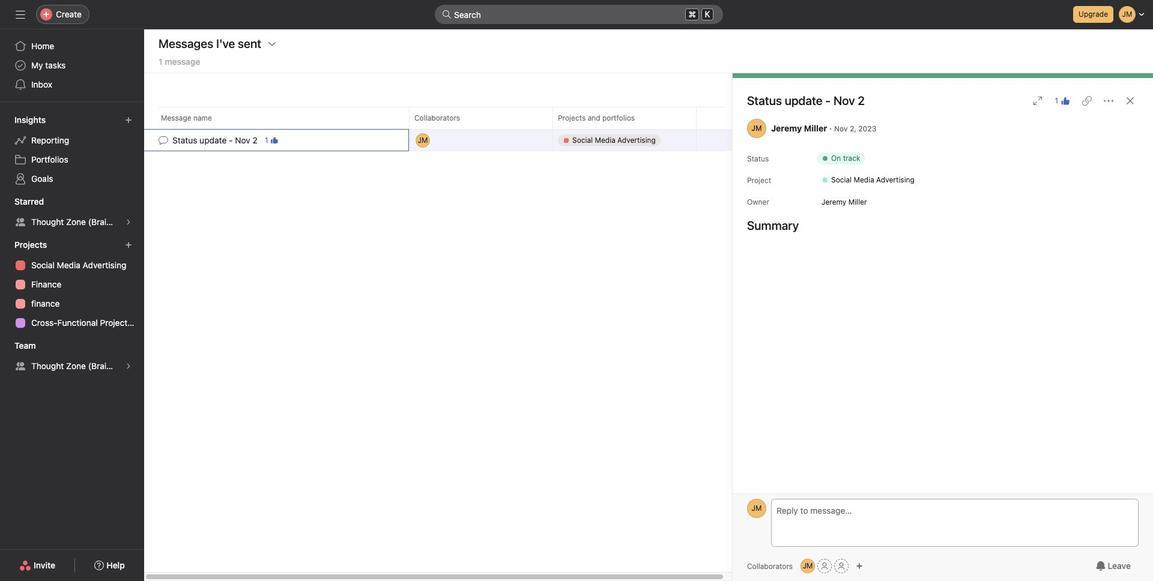 Task type: describe. For each thing, give the bounding box(es) containing it.
close this status update image
[[1126, 96, 1135, 106]]

actions image
[[267, 39, 277, 49]]

copy link image
[[1082, 96, 1092, 106]]

prominent image
[[442, 10, 452, 19]]

see details, thought zone (brainstorm space) image for "teams" element
[[125, 363, 132, 370]]

open user profile image
[[747, 499, 767, 518]]

global element
[[0, 29, 144, 102]]

teams element
[[0, 335, 144, 378]]

2 column header from the left
[[409, 107, 556, 129]]



Task type: vqa. For each thing, say whether or not it's contained in the screenshot.
Search button
no



Task type: locate. For each thing, give the bounding box(es) containing it.
see details, thought zone (brainstorm space) image for starred element
[[125, 219, 132, 226]]

None field
[[435, 5, 723, 24]]

cell
[[553, 129, 697, 151]]

1 see details, thought zone (brainstorm space) image from the top
[[125, 219, 132, 226]]

insights element
[[0, 109, 144, 191]]

see details, thought zone (brainstorm space) image inside starred element
[[125, 219, 132, 226]]

new insights image
[[125, 117, 132, 124]]

new project or portfolio image
[[125, 241, 132, 249]]

1 like. you liked this task image
[[1061, 96, 1070, 106]]

Search tasks, projects, and more text field
[[435, 5, 723, 24]]

conversation name for status update - nov 2 cell
[[144, 129, 409, 151]]

column header
[[159, 107, 413, 129], [409, 107, 556, 129], [553, 107, 700, 129]]

0 vertical spatial see details, thought zone (brainstorm space) image
[[125, 219, 132, 226]]

hide sidebar image
[[16, 10, 25, 19]]

add or remove collaborators image
[[801, 559, 815, 574]]

1 vertical spatial see details, thought zone (brainstorm space) image
[[125, 363, 132, 370]]

3 column header from the left
[[553, 107, 700, 129]]

more actions image
[[1104, 96, 1114, 106]]

row
[[144, 107, 741, 129], [144, 128, 741, 152], [159, 129, 726, 130]]

1 column header from the left
[[159, 107, 413, 129]]

see details, thought zone (brainstorm space) image
[[125, 219, 132, 226], [125, 363, 132, 370]]

2 see details, thought zone (brainstorm space) image from the top
[[125, 363, 132, 370]]

full screen image
[[1033, 96, 1043, 106]]

1 like. you liked this task image
[[271, 137, 278, 144]]

projects element
[[0, 234, 144, 335]]

tree grid
[[144, 128, 741, 152]]

add or remove collaborators image
[[856, 563, 863, 570]]

starred element
[[0, 191, 144, 234]]

see details, thought zone (brainstorm space) image inside "teams" element
[[125, 363, 132, 370]]



